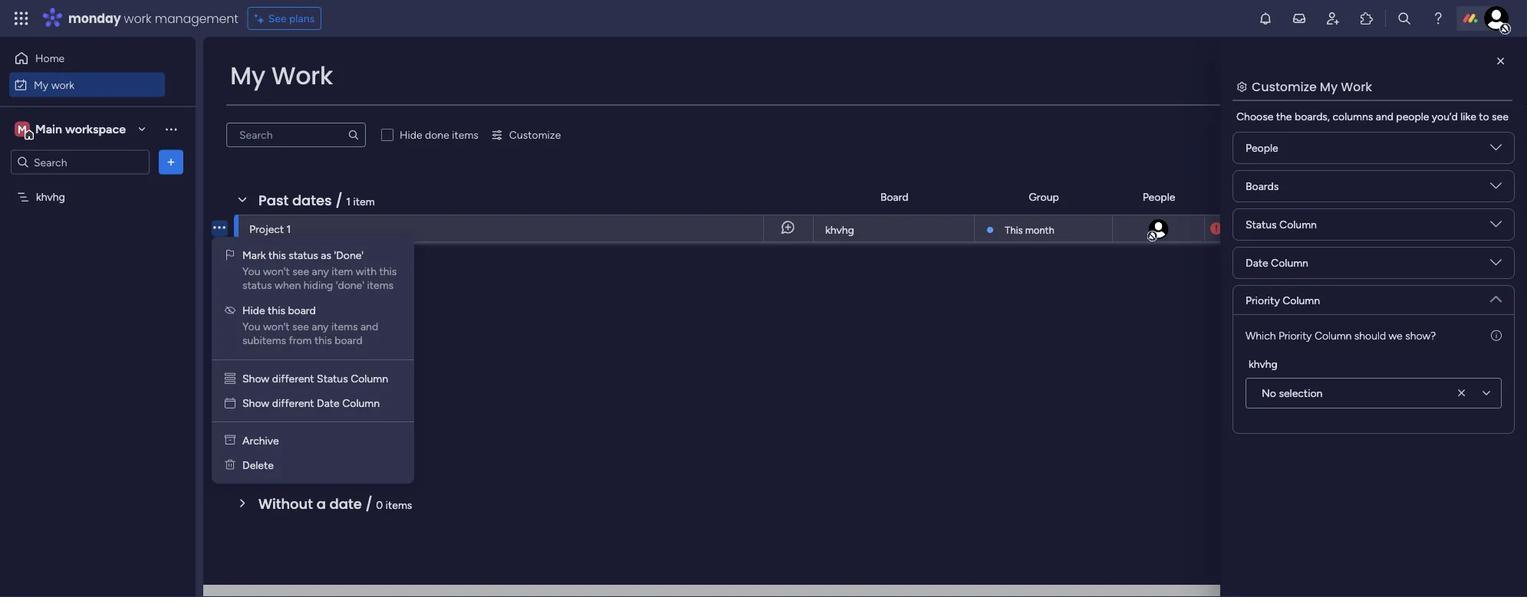 Task type: vqa. For each thing, say whether or not it's contained in the screenshot.
Help ICON
yes



Task type: locate. For each thing, give the bounding box(es) containing it.
date up 15,
[[1247, 191, 1270, 204]]

status left as in the top of the page
[[289, 249, 318, 262]]

1 horizontal spatial gary orlando image
[[1484, 6, 1509, 31]]

1 you from the top
[[242, 265, 260, 278]]

work
[[271, 59, 333, 93], [1341, 78, 1372, 95]]

items
[[452, 128, 479, 142], [326, 278, 352, 291], [367, 279, 394, 292], [331, 320, 358, 333], [350, 333, 376, 346], [352, 388, 379, 401], [386, 499, 412, 512]]

emoji picker flags image
[[226, 249, 234, 262]]

0 horizontal spatial status
[[242, 279, 272, 292]]

1 horizontal spatial board
[[335, 334, 363, 347]]

different down show different status column in the bottom of the page
[[272, 397, 314, 410]]

option
[[0, 183, 196, 186]]

1 vertical spatial 1
[[287, 222, 291, 235]]

1 vertical spatial dapulse dropdown down arrow image
[[1490, 180, 1502, 198]]

and left people
[[1376, 110, 1394, 123]]

1 horizontal spatial my
[[230, 59, 265, 93]]

work right monday
[[124, 10, 152, 27]]

1 horizontal spatial hide
[[400, 128, 422, 142]]

khvhg inside list box
[[36, 191, 65, 204]]

you won't see any items and subitems from this board
[[242, 320, 381, 347]]

column down show different status column in the bottom of the page
[[342, 397, 380, 410]]

won't
[[263, 320, 290, 333]]

0 vertical spatial board
[[288, 304, 316, 317]]

you'd
[[1432, 110, 1458, 123]]

board right from
[[335, 334, 363, 347]]

0 vertical spatial item
[[353, 195, 375, 208]]

1
[[346, 195, 351, 208], [287, 222, 291, 235]]

subitems
[[242, 334, 286, 347]]

1 vertical spatial date
[[1246, 257, 1268, 270]]

you up subitems
[[242, 320, 260, 333]]

this right from
[[314, 334, 332, 347]]

this right with at the left of the page
[[379, 265, 397, 278]]

any up from
[[312, 320, 329, 333]]

to
[[1479, 110, 1489, 123]]

0 right from
[[340, 333, 347, 346]]

1 vertical spatial item
[[332, 265, 353, 278]]

2 horizontal spatial khvhg
[[1249, 357, 1278, 370]]

0 horizontal spatial my
[[34, 78, 48, 91]]

1 horizontal spatial this
[[1005, 224, 1023, 236]]

0 vertical spatial priority
[[1456, 191, 1491, 204]]

1 horizontal spatial customize
[[1252, 78, 1317, 95]]

khvhg for khvhg link
[[825, 224, 854, 237]]

options image
[[163, 155, 179, 170]]

0 horizontal spatial customize
[[509, 128, 561, 142]]

column up show different date column
[[351, 372, 388, 385]]

1 dapulse dropdown down arrow image from the top
[[1490, 142, 1502, 159]]

1 vertical spatial week
[[293, 384, 329, 403]]

customize
[[1252, 78, 1317, 95], [509, 128, 561, 142]]

see
[[268, 12, 287, 25]]

see for you won't see any item with this status when hiding 'done' items
[[292, 265, 309, 278]]

without a date / 0 items
[[259, 494, 412, 514]]

item inside past dates / 1 item
[[353, 195, 375, 208]]

work
[[124, 10, 152, 27], [51, 78, 74, 91]]

item for /
[[353, 195, 375, 208]]

past
[[259, 191, 289, 210]]

item inside you won't see any item with this status when hiding 'done' items
[[332, 265, 353, 278]]

search image
[[347, 129, 360, 141]]

priority
[[1456, 191, 1491, 204], [1246, 294, 1280, 307], [1279, 329, 1312, 342]]

0 horizontal spatial and
[[360, 320, 378, 333]]

1 vertical spatial customize
[[509, 128, 561, 142]]

customize inside button
[[509, 128, 561, 142]]

0 down as in the top of the page
[[316, 278, 323, 291]]

1 horizontal spatial khvhg
[[825, 224, 854, 237]]

show?
[[1405, 329, 1436, 342]]

0 right date
[[376, 499, 383, 512]]

boards
[[1246, 180, 1279, 193]]

project 1
[[249, 222, 291, 235]]

and inside you won't see any items and subitems from this board
[[360, 320, 378, 333]]

2 vertical spatial date
[[317, 397, 340, 410]]

0 vertical spatial customize
[[1252, 78, 1317, 95]]

archive
[[242, 435, 279, 448]]

1 vertical spatial and
[[360, 320, 378, 333]]

1 horizontal spatial status
[[1246, 218, 1277, 231]]

priority for priority column
[[1246, 294, 1280, 307]]

you down mark
[[242, 265, 260, 278]]

0 down show different status column in the bottom of the page
[[343, 388, 350, 401]]

items inside "without a date / 0 items"
[[386, 499, 412, 512]]

column left 'should'
[[1315, 329, 1352, 342]]

week right won't
[[290, 329, 326, 348]]

item
[[353, 195, 375, 208], [332, 265, 353, 278]]

show different status column
[[242, 372, 388, 385]]

1 different from the top
[[272, 372, 314, 385]]

mark this status as 'done'
[[242, 249, 364, 262]]

/
[[336, 191, 343, 210], [305, 273, 313, 293], [330, 329, 337, 348], [332, 384, 339, 403], [297, 439, 304, 459], [365, 494, 373, 514]]

any up hiding
[[312, 265, 329, 278]]

1 horizontal spatial work
[[124, 10, 152, 27]]

Search in workspace field
[[32, 153, 128, 171]]

this up won't
[[268, 304, 285, 317]]

1 vertical spatial status
[[242, 279, 272, 292]]

notifications image
[[1258, 11, 1273, 26]]

0 vertical spatial any
[[312, 265, 329, 278]]

hide for hide done items
[[400, 128, 422, 142]]

gary orlando image right the help "image"
[[1484, 6, 1509, 31]]

'done'
[[334, 249, 364, 262]]

0 inside next week / 0 items
[[343, 388, 350, 401]]

hide for hide this board
[[242, 304, 265, 317]]

dapulse archived image
[[225, 435, 235, 448]]

1 dapulse dropdown down arrow image from the top
[[1490, 257, 1502, 274]]

this
[[268, 249, 286, 262], [379, 265, 397, 278], [268, 304, 285, 317], [314, 334, 332, 347]]

people
[[1246, 142, 1278, 155], [1143, 191, 1175, 204]]

khvhg inside khvhg link
[[825, 224, 854, 237]]

show right the v2 status outline image
[[242, 372, 269, 385]]

2 different from the top
[[272, 397, 314, 410]]

0 vertical spatial khvhg
[[36, 191, 65, 204]]

date for date
[[1247, 191, 1270, 204]]

status for status column
[[1246, 218, 1277, 231]]

this left from
[[259, 329, 286, 348]]

0 vertical spatial date
[[1247, 191, 1270, 204]]

/ right dates
[[336, 191, 343, 210]]

1 vertical spatial gary orlando image
[[1147, 218, 1170, 241]]

dapulse dropdown down arrow image
[[1490, 257, 1502, 274], [1490, 288, 1502, 305]]

0 vertical spatial different
[[272, 372, 314, 385]]

status
[[289, 249, 318, 262], [242, 279, 272, 292]]

/ right date
[[365, 494, 373, 514]]

1 vertical spatial work
[[51, 78, 74, 91]]

later /
[[259, 439, 307, 459]]

2 vertical spatial dapulse dropdown down arrow image
[[1490, 219, 1502, 236]]

mark
[[242, 249, 266, 262]]

see inside you won't see any item with this status when hiding 'done' items
[[292, 265, 309, 278]]

apps image
[[1359, 11, 1375, 26]]

board
[[880, 191, 908, 204]]

and down 'done'
[[360, 320, 378, 333]]

past dates / 1 item
[[259, 191, 375, 210]]

0 vertical spatial this
[[1005, 224, 1023, 236]]

None search field
[[226, 123, 366, 147]]

items inside you won't see any item with this status when hiding 'done' items
[[367, 279, 394, 292]]

1 vertical spatial khvhg
[[825, 224, 854, 237]]

week
[[290, 329, 326, 348], [293, 384, 329, 403]]

1 vertical spatial this
[[259, 329, 286, 348]]

columns
[[1333, 110, 1373, 123]]

2 any from the top
[[312, 320, 329, 333]]

see plans
[[268, 12, 315, 25]]

you inside you won't see any item with this status when hiding 'done' items
[[242, 265, 260, 278]]

1 vertical spatial show
[[242, 397, 269, 410]]

1 vertical spatial hide
[[242, 304, 265, 317]]

1 horizontal spatial work
[[1341, 78, 1372, 95]]

status
[[1351, 191, 1382, 204], [1246, 218, 1277, 231], [317, 372, 348, 385]]

09:00
[[1266, 222, 1293, 235]]

selection
[[1279, 387, 1323, 400]]

work down plans
[[271, 59, 333, 93]]

board up you won't see any items and subitems from this board
[[288, 304, 316, 317]]

khvhg inside khvhg group
[[1249, 357, 1278, 370]]

from
[[289, 334, 312, 347]]

my down see plans button
[[230, 59, 265, 93]]

this left month
[[1005, 224, 1023, 236]]

0 horizontal spatial work
[[271, 59, 333, 93]]

items inside you won't see any items and subitems from this board
[[331, 320, 358, 333]]

board
[[288, 304, 316, 317], [335, 334, 363, 347]]

1 vertical spatial any
[[312, 320, 329, 333]]

0 vertical spatial 1
[[346, 195, 351, 208]]

you for you won't see any item with this status when hiding 'done' items
[[242, 265, 260, 278]]

1 right project
[[287, 222, 291, 235]]

this for month
[[1005, 224, 1023, 236]]

item up 'done'
[[332, 265, 353, 278]]

customize for customize my work
[[1252, 78, 1317, 95]]

khvhg
[[36, 191, 65, 204], [825, 224, 854, 237], [1249, 357, 1278, 370]]

search everything image
[[1397, 11, 1412, 26]]

0 vertical spatial status
[[1351, 191, 1382, 204]]

date down 15,
[[1246, 257, 1268, 270]]

gary orlando image left v2 overdue deadline icon
[[1147, 218, 1170, 241]]

items inside today / 0 items
[[326, 278, 352, 291]]

0 horizontal spatial 1
[[287, 222, 291, 235]]

1 vertical spatial you
[[242, 320, 260, 333]]

different
[[272, 372, 314, 385], [272, 397, 314, 410]]

workspace image
[[15, 121, 30, 138]]

customize button
[[485, 123, 567, 147]]

any
[[312, 265, 329, 278], [312, 320, 329, 333]]

hide right hidden eye outline image on the left of page
[[242, 304, 265, 317]]

work inside 'main content'
[[1341, 78, 1372, 95]]

board inside you won't see any items and subitems from this board
[[335, 334, 363, 347]]

status down won't
[[242, 279, 272, 292]]

hide left done
[[400, 128, 422, 142]]

am
[[1296, 222, 1311, 235]]

column
[[1280, 218, 1317, 231], [1271, 257, 1309, 270], [1283, 294, 1320, 307], [1315, 329, 1352, 342], [351, 372, 388, 385], [342, 397, 380, 410]]

0 vertical spatial week
[[290, 329, 326, 348]]

this up won't
[[268, 249, 286, 262]]

dapulse dropdown down arrow image
[[1490, 142, 1502, 159], [1490, 180, 1502, 198], [1490, 219, 1502, 236]]

1 vertical spatial different
[[272, 397, 314, 410]]

0 horizontal spatial board
[[288, 304, 316, 317]]

hide
[[400, 128, 422, 142], [242, 304, 265, 317]]

date down show different status column in the bottom of the page
[[317, 397, 340, 410]]

my for my work
[[34, 78, 48, 91]]

workspace options image
[[163, 121, 179, 137]]

my inside button
[[34, 78, 48, 91]]

2 vertical spatial see
[[292, 320, 309, 333]]

my down the home
[[34, 78, 48, 91]]

and
[[1376, 110, 1394, 123], [360, 320, 378, 333]]

see inside you won't see any items and subitems from this board
[[292, 320, 309, 333]]

status for status
[[1351, 191, 1382, 204]]

work inside button
[[51, 78, 74, 91]]

week right the next
[[293, 384, 329, 403]]

my inside 'main content'
[[1320, 78, 1338, 95]]

main content
[[203, 37, 1527, 598]]

dapulse dropdown down arrow image for people
[[1490, 142, 1502, 159]]

customize for customize
[[509, 128, 561, 142]]

1 vertical spatial priority
[[1246, 294, 1280, 307]]

my work
[[34, 78, 74, 91]]

2 vertical spatial status
[[317, 372, 348, 385]]

v2 status outline image
[[225, 372, 235, 385]]

any inside you won't see any item with this status when hiding 'done' items
[[312, 265, 329, 278]]

1 vertical spatial board
[[335, 334, 363, 347]]

0 vertical spatial show
[[242, 372, 269, 385]]

0 vertical spatial work
[[124, 10, 152, 27]]

0 vertical spatial people
[[1246, 142, 1278, 155]]

0 horizontal spatial this
[[259, 329, 286, 348]]

show for show different status column
[[242, 372, 269, 385]]

see right the to
[[1492, 110, 1509, 123]]

1 horizontal spatial 1
[[346, 195, 351, 208]]

0 vertical spatial dapulse dropdown down arrow image
[[1490, 142, 1502, 159]]

see up from
[[292, 320, 309, 333]]

2 vertical spatial priority
[[1279, 329, 1312, 342]]

this inside you won't see any items and subitems from this board
[[314, 334, 332, 347]]

/ right from
[[330, 329, 337, 348]]

0 vertical spatial dapulse dropdown down arrow image
[[1490, 257, 1502, 274]]

2 dapulse dropdown down arrow image from the top
[[1490, 288, 1502, 305]]

1 vertical spatial people
[[1143, 191, 1175, 204]]

/ down the "this week / 0 items"
[[332, 384, 339, 403]]

v2 delete line image
[[225, 459, 235, 472]]

gary orlando image
[[1484, 6, 1509, 31], [1147, 218, 1170, 241]]

work up columns
[[1341, 78, 1372, 95]]

different up show different date column
[[272, 372, 314, 385]]

group
[[1029, 191, 1059, 204]]

2 you from the top
[[242, 320, 260, 333]]

0 horizontal spatial hide
[[242, 304, 265, 317]]

0 horizontal spatial khvhg
[[36, 191, 65, 204]]

0 vertical spatial hide
[[400, 128, 422, 142]]

monday
[[68, 10, 121, 27]]

any inside you won't see any items and subitems from this board
[[312, 320, 329, 333]]

main
[[35, 122, 62, 137]]

0 vertical spatial status
[[289, 249, 318, 262]]

invite members image
[[1325, 11, 1341, 26]]

my for my work
[[230, 59, 265, 93]]

date
[[1247, 191, 1270, 204], [1246, 257, 1268, 270], [317, 397, 340, 410]]

1 show from the top
[[242, 372, 269, 385]]

1 vertical spatial dapulse dropdown down arrow image
[[1490, 288, 1502, 305]]

khvhg link
[[823, 216, 965, 243]]

work down the home
[[51, 78, 74, 91]]

project
[[249, 222, 284, 235]]

see
[[1492, 110, 1509, 123], [292, 265, 309, 278], [292, 320, 309, 333]]

v2 calendar view small outline image
[[225, 397, 235, 410]]

you inside you won't see any items and subitems from this board
[[242, 320, 260, 333]]

date for date column
[[1246, 257, 1268, 270]]

1 horizontal spatial and
[[1376, 110, 1394, 123]]

1 right dates
[[346, 195, 351, 208]]

3 dapulse dropdown down arrow image from the top
[[1490, 219, 1502, 236]]

next
[[259, 384, 289, 403]]

home button
[[9, 46, 165, 71]]

which
[[1246, 329, 1276, 342]]

see down mark this status as 'done'
[[292, 265, 309, 278]]

hide done items
[[400, 128, 479, 142]]

1 vertical spatial see
[[292, 265, 309, 278]]

my
[[230, 59, 265, 93], [1320, 78, 1338, 95], [34, 78, 48, 91]]

1 vertical spatial status
[[1246, 218, 1277, 231]]

dapulse dropdown down arrow image for status column
[[1490, 219, 1502, 236]]

show
[[242, 372, 269, 385], [242, 397, 269, 410]]

2 show from the top
[[242, 397, 269, 410]]

2 vertical spatial khvhg
[[1249, 357, 1278, 370]]

date
[[329, 494, 362, 514]]

2 horizontal spatial my
[[1320, 78, 1338, 95]]

1 any from the top
[[312, 265, 329, 278]]

2 horizontal spatial status
[[1351, 191, 1382, 204]]

item right dates
[[353, 195, 375, 208]]

0 horizontal spatial work
[[51, 78, 74, 91]]

0 vertical spatial you
[[242, 265, 260, 278]]

my up boards,
[[1320, 78, 1338, 95]]

show right v2 calendar view small outline icon
[[242, 397, 269, 410]]

0 inside today / 0 items
[[316, 278, 323, 291]]

2 dapulse dropdown down arrow image from the top
[[1490, 180, 1502, 198]]



Task type: describe. For each thing, give the bounding box(es) containing it.
a
[[317, 494, 326, 514]]

month
[[1025, 224, 1055, 236]]

no selection
[[1262, 387, 1323, 400]]

as
[[321, 249, 331, 262]]

people
[[1396, 110, 1429, 123]]

priority column
[[1246, 294, 1320, 307]]

this inside you won't see any item with this status when hiding 'done' items
[[379, 265, 397, 278]]

15,
[[1251, 222, 1263, 235]]

delete
[[242, 459, 274, 472]]

show different date column
[[242, 397, 380, 410]]

main workspace
[[35, 122, 126, 137]]

0 inside the "this week / 0 items"
[[340, 333, 347, 346]]

items inside next week / 0 items
[[352, 388, 379, 401]]

khvhg group
[[1246, 356, 1502, 409]]

khvhg list box
[[0, 181, 196, 417]]

0 horizontal spatial gary orlando image
[[1147, 218, 1170, 241]]

today / 0 items
[[259, 273, 352, 293]]

status column
[[1246, 218, 1317, 231]]

which priority column should we show?
[[1246, 329, 1436, 342]]

week for next
[[293, 384, 329, 403]]

different for status
[[272, 372, 314, 385]]

m
[[18, 123, 27, 136]]

different for date
[[272, 397, 314, 410]]

dates
[[292, 191, 332, 210]]

khvhg for khvhg group
[[1249, 357, 1278, 370]]

no
[[1262, 387, 1276, 400]]

0 horizontal spatial people
[[1143, 191, 1175, 204]]

week for this
[[290, 329, 326, 348]]

when
[[275, 279, 301, 292]]

item for see
[[332, 265, 353, 278]]

nov 15, 09:00 am
[[1230, 222, 1311, 235]]

inbox image
[[1292, 11, 1307, 26]]

items inside the "this week / 0 items"
[[350, 333, 376, 346]]

management
[[155, 10, 238, 27]]

my work
[[230, 59, 333, 93]]

select product image
[[14, 11, 29, 26]]

0 vertical spatial see
[[1492, 110, 1509, 123]]

nov
[[1230, 222, 1249, 235]]

plans
[[289, 12, 315, 25]]

see for you won't see any items and subitems from this board
[[292, 320, 309, 333]]

1 horizontal spatial people
[[1246, 142, 1278, 155]]

should
[[1354, 329, 1386, 342]]

v2 overdue deadline image
[[1210, 221, 1223, 236]]

choose the boards, columns and people you'd like to see
[[1237, 110, 1509, 123]]

0 horizontal spatial status
[[317, 372, 348, 385]]

priority for priority
[[1456, 191, 1491, 204]]

without
[[259, 494, 313, 514]]

status inside you won't see any item with this status when hiding 'done' items
[[242, 279, 272, 292]]

customize my work
[[1252, 78, 1372, 95]]

my work button
[[9, 72, 165, 97]]

khvhg heading
[[1249, 356, 1278, 372]]

we
[[1389, 329, 1403, 342]]

the
[[1276, 110, 1292, 123]]

show for show different date column
[[242, 397, 269, 410]]

1 inside past dates / 1 item
[[346, 195, 351, 208]]

hide this board
[[242, 304, 316, 317]]

0 vertical spatial gary orlando image
[[1484, 6, 1509, 31]]

column down 09:00
[[1271, 257, 1309, 270]]

like
[[1461, 110, 1476, 123]]

this for week
[[259, 329, 286, 348]]

work for my
[[51, 78, 74, 91]]

monday work management
[[68, 10, 238, 27]]

done
[[425, 128, 449, 142]]

workspace
[[65, 122, 126, 137]]

with
[[356, 265, 377, 278]]

home
[[35, 52, 65, 65]]

dapulse dropdown down arrow image for date column
[[1490, 257, 1502, 274]]

choose
[[1237, 110, 1274, 123]]

today
[[259, 273, 302, 293]]

Filter dashboard by text search field
[[226, 123, 366, 147]]

boards,
[[1295, 110, 1330, 123]]

work for monday
[[124, 10, 152, 27]]

column right 15,
[[1280, 218, 1317, 231]]

won't
[[263, 265, 290, 278]]

you won't see any item with this status when hiding 'done' items
[[242, 265, 399, 292]]

see plans button
[[248, 7, 322, 30]]

hidden eye outline image
[[225, 304, 235, 317]]

hiding
[[304, 279, 333, 292]]

1 horizontal spatial status
[[289, 249, 318, 262]]

any for board
[[312, 320, 329, 333]]

none search field inside 'main content'
[[226, 123, 366, 147]]

any for status
[[312, 265, 329, 278]]

'done'
[[336, 279, 364, 292]]

0 vertical spatial and
[[1376, 110, 1394, 123]]

this week / 0 items
[[259, 329, 376, 348]]

v2 info image
[[1491, 328, 1502, 344]]

date column
[[1246, 257, 1309, 270]]

main content containing past dates /
[[203, 37, 1527, 598]]

/ right later
[[297, 439, 304, 459]]

workspace selection element
[[15, 120, 128, 140]]

next week / 0 items
[[259, 384, 379, 403]]

column down date column at the right top of the page
[[1283, 294, 1320, 307]]

this month
[[1005, 224, 1055, 236]]

later
[[259, 439, 293, 459]]

0 inside "without a date / 0 items"
[[376, 499, 383, 512]]

help image
[[1431, 11, 1446, 26]]

you for you won't see any items and subitems from this board
[[242, 320, 260, 333]]

dapulse dropdown down arrow image for boards
[[1490, 180, 1502, 198]]

/ right 'when'
[[305, 273, 313, 293]]

dapulse dropdown down arrow image for priority column
[[1490, 288, 1502, 305]]



